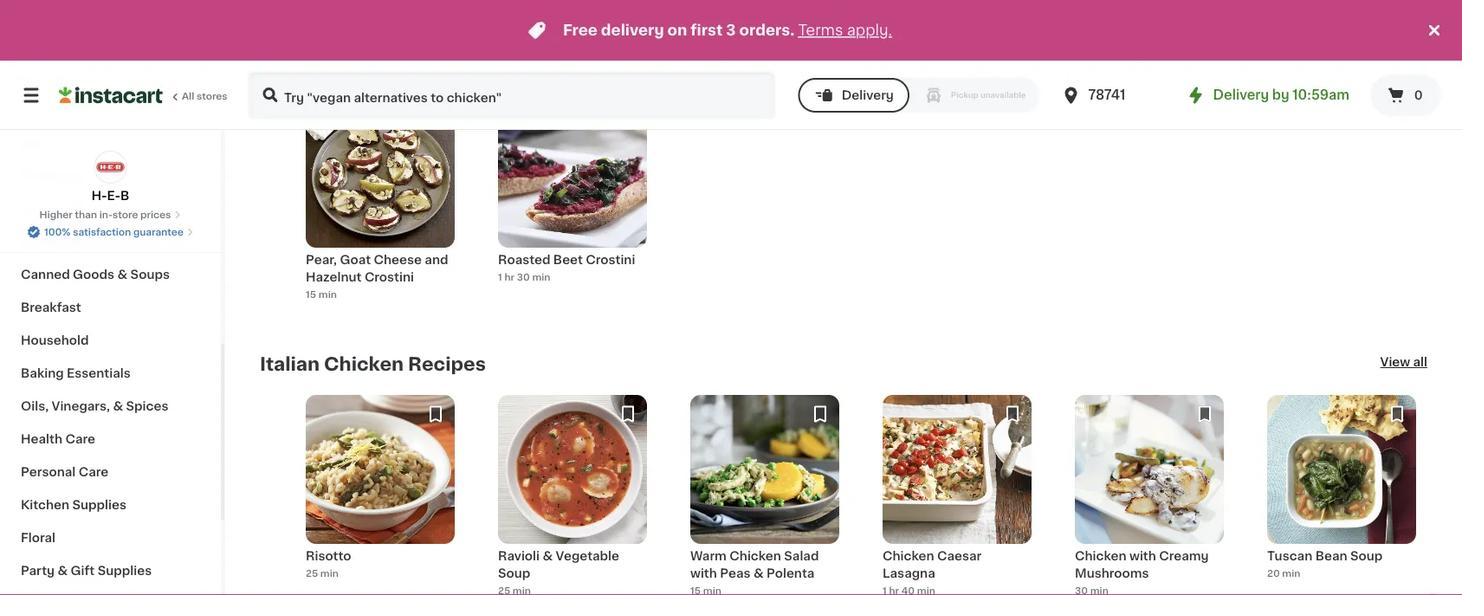 Task type: locate. For each thing, give the bounding box(es) containing it.
chicken inside "chicken caesar lasagna"
[[883, 551, 935, 563]]

care down vinegars,
[[65, 433, 95, 445]]

warm chicken salad with peas & polenta
[[691, 551, 819, 580]]

on
[[668, 23, 687, 38]]

caesar
[[937, 551, 982, 563]]

warm chicken salad with peas & polenta link
[[691, 396, 840, 595]]

1 horizontal spatial soup
[[1351, 551, 1383, 563]]

all
[[1414, 357, 1428, 369]]

prepared
[[21, 170, 78, 182]]

ravioli & vegetable soup link
[[498, 396, 647, 595]]

household
[[21, 334, 89, 347]]

crostini
[[586, 254, 635, 267], [365, 272, 414, 284]]

chicken up mushrooms
[[1075, 551, 1127, 563]]

dry goods & pasta link
[[10, 192, 211, 225]]

chicken up lasagna
[[883, 551, 935, 563]]

goat
[[340, 254, 371, 267]]

100% satisfaction guarantee
[[44, 227, 184, 237]]

italian left the appetizers
[[260, 59, 320, 77]]

goods down condiments & sauces
[[73, 269, 114, 281]]

beet
[[553, 254, 583, 267]]

0 horizontal spatial delivery
[[842, 89, 894, 101]]

italian appetizers
[[260, 59, 428, 77]]

delivery left by
[[1214, 89, 1269, 101]]

mushrooms
[[1075, 568, 1149, 580]]

chicken caesar lasagna link
[[883, 396, 1032, 595]]

than
[[75, 210, 97, 220]]

25 min
[[306, 569, 339, 579]]

1 vertical spatial crostini
[[365, 272, 414, 284]]

0 vertical spatial with
[[1130, 551, 1157, 563]]

ravioli
[[498, 551, 540, 563]]

0 vertical spatial care
[[65, 433, 95, 445]]

min right the 30
[[532, 273, 551, 283]]

goods inside "link"
[[73, 269, 114, 281]]

20 min
[[1268, 569, 1301, 579]]

min for tuscan bean soup
[[1283, 569, 1301, 579]]

soup
[[1351, 551, 1383, 563], [498, 568, 531, 580]]

crostini right beet
[[586, 254, 635, 267]]

salad
[[784, 551, 819, 563]]

1 vertical spatial care
[[79, 466, 108, 478]]

0 vertical spatial supplies
[[72, 499, 126, 511]]

soup inside the ravioli & vegetable soup
[[498, 568, 531, 580]]

oils, vinegars, & spices
[[21, 400, 168, 412]]

None search field
[[248, 71, 776, 120]]

all stores link
[[59, 71, 229, 120]]

delivery
[[1214, 89, 1269, 101], [842, 89, 894, 101]]

chicken up peas
[[730, 551, 781, 563]]

creamy
[[1159, 551, 1209, 563]]

1 vertical spatial supplies
[[98, 565, 152, 577]]

1
[[498, 273, 502, 283]]

0 vertical spatial goods
[[47, 203, 88, 215]]

100% satisfaction guarantee button
[[27, 222, 194, 239]]

kitchen
[[21, 499, 69, 511]]

recipe card group containing warm chicken salad with peas & polenta
[[691, 396, 840, 595]]

canned
[[21, 269, 70, 281]]

delivery inside button
[[842, 89, 894, 101]]

0 horizontal spatial with
[[691, 568, 717, 580]]

with up mushrooms
[[1130, 551, 1157, 563]]

health care link
[[10, 423, 211, 456]]

view
[[1381, 357, 1411, 369]]

condiments & sauces link
[[10, 225, 211, 258]]

supplies down floral link
[[98, 565, 152, 577]]

canned goods & soups
[[21, 269, 170, 281]]

with
[[1130, 551, 1157, 563], [691, 568, 717, 580]]

10:59am
[[1293, 89, 1350, 101]]

peas
[[720, 568, 751, 580]]

delivery down apply.
[[842, 89, 894, 101]]

with down warm
[[691, 568, 717, 580]]

1 horizontal spatial crostini
[[586, 254, 635, 267]]

& inside the ravioli & vegetable soup
[[543, 551, 553, 563]]

&
[[91, 203, 101, 215], [101, 236, 111, 248], [117, 269, 128, 281], [113, 400, 123, 412], [543, 551, 553, 563], [58, 565, 68, 577], [754, 568, 764, 580]]

0 horizontal spatial crostini
[[365, 272, 414, 284]]

deli
[[21, 137, 45, 149]]

h-e-b logo image
[[94, 151, 127, 184]]

goods for canned
[[73, 269, 114, 281]]

party
[[21, 565, 55, 577]]

supplies
[[72, 499, 126, 511], [98, 565, 152, 577]]

warm
[[691, 551, 727, 563]]

first
[[691, 23, 723, 38]]

chicken
[[324, 355, 404, 374], [730, 551, 781, 563], [883, 551, 935, 563], [1075, 551, 1127, 563]]

soup right bean
[[1351, 551, 1383, 563]]

recipe card group
[[306, 99, 455, 313], [498, 99, 647, 313], [306, 396, 455, 595], [498, 396, 647, 595], [691, 396, 840, 595], [883, 396, 1032, 595], [1075, 396, 1224, 595], [1268, 396, 1417, 595]]

by
[[1272, 89, 1290, 101]]

1 vertical spatial italian
[[260, 355, 320, 374]]

1 vertical spatial with
[[691, 568, 717, 580]]

cheese
[[374, 254, 422, 267]]

15
[[306, 291, 316, 300]]

chicken inside the warm chicken salad with peas & polenta
[[730, 551, 781, 563]]

1 vertical spatial goods
[[73, 269, 114, 281]]

1 italian from the top
[[260, 59, 320, 77]]

recipe card group containing tuscan bean soup
[[1268, 396, 1417, 595]]

0 horizontal spatial soup
[[498, 568, 531, 580]]

condiments & sauces
[[21, 236, 160, 248]]

chicken down 15 min
[[324, 355, 404, 374]]

baking
[[21, 367, 64, 379]]

chicken with creamy mushrooms
[[1075, 551, 1209, 580]]

1 vertical spatial soup
[[498, 568, 531, 580]]

recipe card group containing chicken with creamy mushrooms
[[1075, 396, 1224, 595]]

& inside the warm chicken salad with peas & polenta
[[754, 568, 764, 580]]

care down "health care" link
[[79, 466, 108, 478]]

supplies down the 'personal care' link on the bottom left
[[72, 499, 126, 511]]

italian down 15
[[260, 355, 320, 374]]

kitchen supplies
[[21, 499, 126, 511]]

goods up 100%
[[47, 203, 88, 215]]

0 vertical spatial italian
[[260, 59, 320, 77]]

1 horizontal spatial delivery
[[1214, 89, 1269, 101]]

oils, vinegars, & spices link
[[10, 390, 211, 423]]

polenta
[[767, 568, 815, 580]]

free delivery on first 3 orders. terms apply.
[[563, 23, 892, 38]]

goods
[[47, 203, 88, 215], [73, 269, 114, 281]]

min down risotto
[[320, 569, 339, 579]]

1 horizontal spatial with
[[1130, 551, 1157, 563]]

delivery button
[[799, 78, 910, 113]]

min down tuscan
[[1283, 569, 1301, 579]]

soup down ravioli
[[498, 568, 531, 580]]

min right 15
[[319, 291, 337, 300]]

personal
[[21, 466, 76, 478]]

min
[[532, 273, 551, 283], [319, 291, 337, 300], [320, 569, 339, 579], [1283, 569, 1301, 579]]

0 button
[[1371, 75, 1442, 116]]

oils,
[[21, 400, 49, 412]]

item carousel region
[[260, 396, 1452, 595]]

baking essentials link
[[10, 357, 211, 390]]

care
[[65, 433, 95, 445], [79, 466, 108, 478]]

hazelnut
[[306, 272, 362, 284]]

crostini down the cheese
[[365, 272, 414, 284]]

2 italian from the top
[[260, 355, 320, 374]]

recipe card group containing pear, goat cheese and hazelnut crostini
[[306, 99, 455, 313]]

deli link
[[10, 126, 211, 159]]

soups
[[130, 269, 170, 281]]



Task type: vqa. For each thing, say whether or not it's contained in the screenshot.
text box
no



Task type: describe. For each thing, give the bounding box(es) containing it.
recipe card group containing risotto
[[306, 396, 455, 595]]

delivery for delivery by 10:59am
[[1214, 89, 1269, 101]]

essentials
[[67, 367, 131, 379]]

terms
[[798, 23, 843, 38]]

crostini inside pear, goat cheese and hazelnut crostini
[[365, 272, 414, 284]]

service type group
[[799, 78, 1040, 113]]

condiments
[[21, 236, 98, 248]]

0 vertical spatial crostini
[[586, 254, 635, 267]]

gift
[[71, 565, 95, 577]]

breakfast link
[[10, 291, 211, 324]]

tuscan
[[1268, 551, 1313, 563]]

floral
[[21, 532, 55, 544]]

higher
[[39, 210, 73, 220]]

care for personal care
[[79, 466, 108, 478]]

recipe card group containing roasted beet crostini
[[498, 99, 647, 313]]

italian for italian appetizers
[[260, 59, 320, 77]]

prepared foods link
[[10, 159, 211, 192]]

min for pear, goat cheese and hazelnut crostini
[[319, 291, 337, 300]]

prepared foods
[[21, 170, 120, 182]]

pear, goat cheese and hazelnut crostini
[[306, 254, 448, 284]]

Search field
[[250, 73, 774, 118]]

in-
[[99, 210, 113, 220]]

h-e-b link
[[92, 151, 129, 204]]

italian for italian chicken recipes
[[260, 355, 320, 374]]

household link
[[10, 324, 211, 357]]

store
[[113, 210, 138, 220]]

baking essentials
[[21, 367, 131, 379]]

party & gift supplies
[[21, 565, 152, 577]]

guarantee
[[133, 227, 184, 237]]

30
[[517, 273, 530, 283]]

lasagna
[[883, 568, 935, 580]]

free
[[563, 23, 598, 38]]

view all
[[1381, 357, 1428, 369]]

20
[[1268, 569, 1280, 579]]

floral link
[[10, 522, 211, 555]]

satisfaction
[[73, 227, 131, 237]]

breakfast
[[21, 302, 81, 314]]

with inside the warm chicken salad with peas & polenta
[[691, 568, 717, 580]]

higher than in-store prices
[[39, 210, 171, 220]]

roasted beet crostini
[[498, 254, 635, 267]]

dry
[[21, 203, 44, 215]]

spices
[[126, 400, 168, 412]]

25
[[306, 569, 318, 579]]

and
[[425, 254, 448, 267]]

b
[[120, 190, 129, 202]]

e-
[[107, 190, 120, 202]]

delivery by 10:59am
[[1214, 89, 1350, 101]]

1 hr 30 min
[[498, 273, 551, 283]]

0
[[1415, 89, 1423, 101]]

3
[[726, 23, 736, 38]]

care for health care
[[65, 433, 95, 445]]

all
[[182, 91, 194, 101]]

goods for dry
[[47, 203, 88, 215]]

party & gift supplies link
[[10, 555, 211, 587]]

appetizers
[[324, 59, 428, 77]]

health care
[[21, 433, 95, 445]]

min for risotto
[[320, 569, 339, 579]]

foods
[[81, 170, 120, 182]]

canned goods & soups link
[[10, 258, 211, 291]]

hr
[[505, 273, 515, 283]]

bean
[[1316, 551, 1348, 563]]

15 min
[[306, 291, 337, 300]]

recipes
[[408, 355, 486, 374]]

recipe card group containing ravioli & vegetable soup
[[498, 396, 647, 595]]

pear,
[[306, 254, 337, 267]]

italian chicken recipes
[[260, 355, 486, 374]]

0 vertical spatial soup
[[1351, 551, 1383, 563]]

prices
[[140, 210, 171, 220]]

vinegars,
[[52, 400, 110, 412]]

recipe card group containing chicken caesar lasagna
[[883, 396, 1032, 595]]

h-e-b
[[92, 190, 129, 202]]

78741 button
[[1061, 71, 1165, 120]]

sauces
[[114, 236, 160, 248]]

chicken inside chicken with creamy mushrooms
[[1075, 551, 1127, 563]]

with inside chicken with creamy mushrooms
[[1130, 551, 1157, 563]]

tuscan bean soup
[[1268, 551, 1383, 563]]

instacart logo image
[[59, 85, 163, 106]]

& inside "link"
[[117, 269, 128, 281]]

delivery by 10:59am link
[[1186, 85, 1350, 106]]

limited time offer region
[[0, 0, 1424, 61]]

personal care
[[21, 466, 108, 478]]

delivery
[[601, 23, 664, 38]]

delivery for delivery
[[842, 89, 894, 101]]

risotto
[[306, 551, 351, 563]]

orders.
[[740, 23, 795, 38]]

chicken with creamy mushrooms link
[[1075, 396, 1224, 595]]

dry goods & pasta
[[21, 203, 139, 215]]

chicken caesar lasagna
[[883, 551, 982, 580]]



